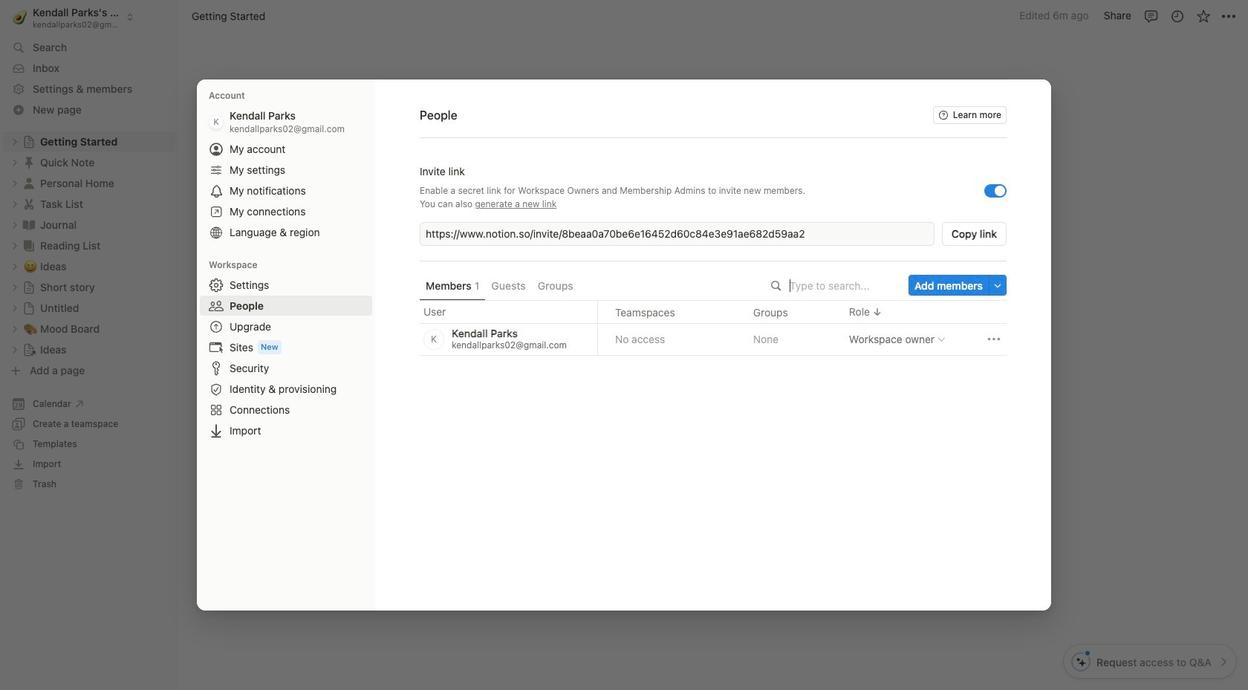 Task type: locate. For each thing, give the bounding box(es) containing it.
comments image
[[1144, 9, 1159, 23]]

None text field
[[426, 227, 932, 242]]



Task type: vqa. For each thing, say whether or not it's contained in the screenshot.
Updates ICON at the right top of the page
yes



Task type: describe. For each thing, give the bounding box(es) containing it.
👋 image
[[452, 163, 467, 183]]

updates image
[[1170, 9, 1185, 23]]

Type to search... text field
[[790, 279, 898, 292]]

🥑 image
[[13, 8, 27, 26]]

type to search... image
[[771, 281, 782, 291]]

favorite image
[[1196, 9, 1211, 23]]



